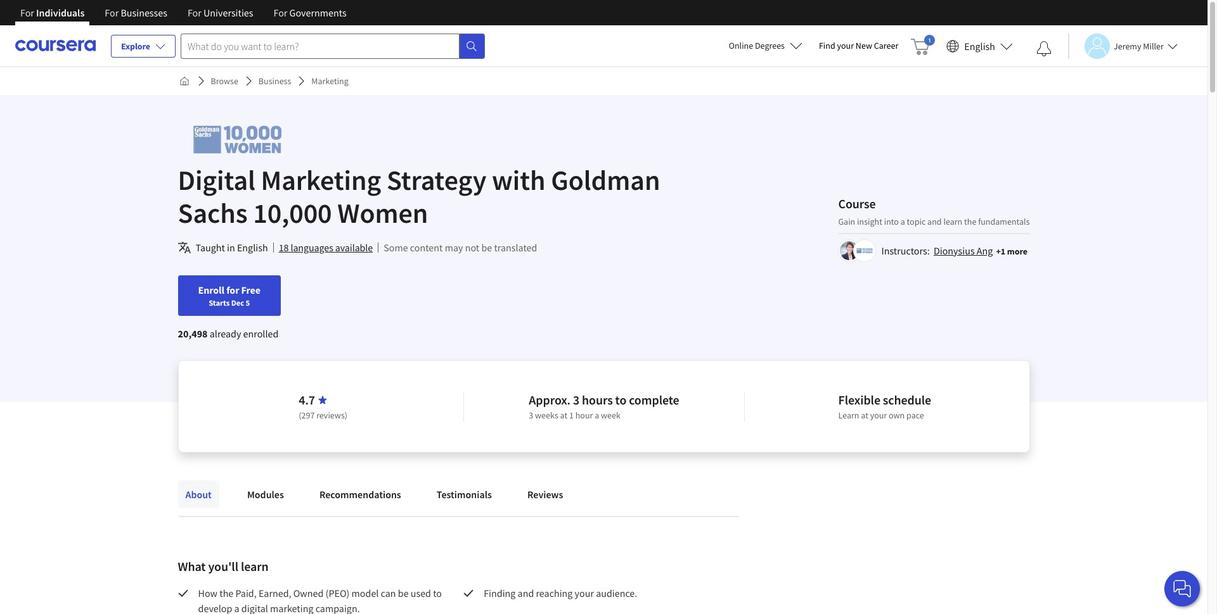 Task type: locate. For each thing, give the bounding box(es) containing it.
available
[[335, 242, 373, 254]]

online degrees button
[[719, 32, 813, 60]]

not
[[465, 242, 479, 254]]

1 horizontal spatial be
[[481, 242, 492, 254]]

how the paid, earned, owned (peo) model can be used to develop a digital marketing campaign.
[[198, 588, 444, 615]]

0 horizontal spatial english
[[237, 242, 268, 254]]

goldman
[[551, 163, 660, 198]]

learn up the dionysius
[[944, 216, 963, 227]]

coursera image
[[15, 36, 96, 56]]

2 at from the left
[[861, 410, 868, 422]]

3 up 1
[[573, 392, 579, 408]]

course gain insight into a topic and learn the fundamentals
[[838, 196, 1030, 227]]

be inside how the paid, earned, owned (peo) model can be used to develop a digital marketing campaign.
[[398, 588, 409, 600]]

online
[[729, 40, 753, 51]]

a right into
[[901, 216, 905, 227]]

0 vertical spatial your
[[837, 40, 854, 51]]

reviews)
[[316, 410, 347, 422]]

about
[[185, 489, 212, 501]]

to inside approx. 3 hours to complete 3 weeks at 1 hour a week
[[615, 392, 627, 408]]

your right reaching
[[575, 588, 594, 600]]

0 vertical spatial learn
[[944, 216, 963, 227]]

digital
[[178, 163, 255, 198]]

topic
[[907, 216, 926, 227]]

your right the find
[[837, 40, 854, 51]]

already
[[210, 328, 241, 340]]

None search field
[[181, 33, 485, 59]]

0 vertical spatial the
[[964, 216, 977, 227]]

0 vertical spatial and
[[928, 216, 942, 227]]

2 horizontal spatial your
[[870, 410, 887, 422]]

may
[[445, 242, 463, 254]]

for
[[20, 6, 34, 19], [105, 6, 119, 19], [188, 6, 201, 19], [274, 6, 287, 19]]

for left businesses at the top left of page
[[105, 6, 119, 19]]

0 horizontal spatial a
[[234, 603, 239, 615]]

testimonials
[[437, 489, 492, 501]]

be right not
[[481, 242, 492, 254]]

for for businesses
[[105, 6, 119, 19]]

your inside flexible schedule learn at your own pace
[[870, 410, 887, 422]]

show notifications image
[[1036, 41, 1052, 56]]

about link
[[178, 481, 219, 509]]

at
[[560, 410, 567, 422], [861, 410, 868, 422]]

0 horizontal spatial learn
[[241, 559, 269, 575]]

1 horizontal spatial the
[[964, 216, 977, 227]]

marketing inside digital marketing strategy with goldman sachs 10,000 women
[[261, 163, 381, 198]]

finding and reaching your audience.
[[484, 588, 637, 600]]

modules
[[247, 489, 284, 501]]

languages
[[291, 242, 333, 254]]

individuals
[[36, 6, 85, 19]]

to up week
[[615, 392, 627, 408]]

4.7
[[299, 392, 315, 408]]

and right topic
[[928, 216, 942, 227]]

career
[[874, 40, 898, 51]]

instructors: dionysius ang +1 more
[[881, 244, 1028, 257]]

into
[[884, 216, 899, 227]]

business link
[[253, 70, 296, 93]]

develop
[[198, 603, 232, 615]]

1 horizontal spatial to
[[615, 392, 627, 408]]

(297 reviews)
[[299, 410, 347, 422]]

1 vertical spatial to
[[433, 588, 442, 600]]

learn inside course gain insight into a topic and learn the fundamentals
[[944, 216, 963, 227]]

at inside flexible schedule learn at your own pace
[[861, 410, 868, 422]]

insight
[[857, 216, 882, 227]]

at right the learn
[[861, 410, 868, 422]]

for left universities
[[188, 6, 201, 19]]

your left own
[[870, 410, 887, 422]]

1 vertical spatial your
[[870, 410, 887, 422]]

0 vertical spatial a
[[901, 216, 905, 227]]

0 horizontal spatial your
[[575, 588, 594, 600]]

0 vertical spatial 3
[[573, 392, 579, 408]]

1 horizontal spatial and
[[928, 216, 942, 227]]

digital marketing strategy with goldman sachs 10,000 women
[[178, 163, 660, 231]]

1 horizontal spatial learn
[[944, 216, 963, 227]]

1 vertical spatial 3
[[529, 410, 533, 422]]

your
[[837, 40, 854, 51], [870, 410, 887, 422], [575, 588, 594, 600]]

0 horizontal spatial and
[[518, 588, 534, 600]]

the right how
[[219, 588, 233, 600]]

english right shopping cart: 1 item icon
[[964, 40, 995, 52]]

starts
[[209, 298, 230, 308]]

hours
[[582, 392, 613, 408]]

1 horizontal spatial english
[[964, 40, 995, 52]]

dionysius
[[934, 244, 975, 257]]

approx. 3 hours to complete 3 weeks at 1 hour a week
[[529, 392, 679, 422]]

english right the "in" on the top of page
[[237, 242, 268, 254]]

1 vertical spatial marketing
[[261, 163, 381, 198]]

jeremy miller
[[1114, 40, 1164, 52]]

1 horizontal spatial a
[[595, 410, 599, 422]]

2 for from the left
[[105, 6, 119, 19]]

1 vertical spatial be
[[398, 588, 409, 600]]

3 left weeks
[[529, 410, 533, 422]]

at inside approx. 3 hours to complete 3 weeks at 1 hour a week
[[560, 410, 567, 422]]

(peo)
[[326, 588, 350, 600]]

to inside how the paid, earned, owned (peo) model can be used to develop a digital marketing campaign.
[[433, 588, 442, 600]]

how
[[198, 588, 217, 600]]

1 at from the left
[[560, 410, 567, 422]]

1 vertical spatial a
[[595, 410, 599, 422]]

reaching
[[536, 588, 573, 600]]

1 vertical spatial english
[[237, 242, 268, 254]]

earned,
[[259, 588, 291, 600]]

for left individuals
[[20, 6, 34, 19]]

online degrees
[[729, 40, 785, 51]]

3 for from the left
[[188, 6, 201, 19]]

the
[[964, 216, 977, 227], [219, 588, 233, 600]]

for for universities
[[188, 6, 201, 19]]

browse link
[[206, 70, 243, 93]]

english inside button
[[964, 40, 995, 52]]

0 horizontal spatial at
[[560, 410, 567, 422]]

1 vertical spatial the
[[219, 588, 233, 600]]

find your new career link
[[813, 38, 905, 54]]

18 languages available
[[279, 242, 373, 254]]

be right can
[[398, 588, 409, 600]]

enrolled
[[243, 328, 279, 340]]

What do you want to learn? text field
[[181, 33, 460, 59]]

a down paid,
[[234, 603, 239, 615]]

enroll for free starts dec 5
[[198, 284, 261, 308]]

3
[[573, 392, 579, 408], [529, 410, 533, 422]]

0 horizontal spatial be
[[398, 588, 409, 600]]

dec
[[231, 298, 244, 308]]

18 languages available button
[[279, 240, 373, 255]]

find your new career
[[819, 40, 898, 51]]

0 vertical spatial to
[[615, 392, 627, 408]]

ang
[[977, 244, 993, 257]]

learn up paid,
[[241, 559, 269, 575]]

0 vertical spatial marketing
[[311, 75, 349, 87]]

0 horizontal spatial the
[[219, 588, 233, 600]]

0 vertical spatial be
[[481, 242, 492, 254]]

2 horizontal spatial a
[[901, 216, 905, 227]]

chat with us image
[[1172, 579, 1192, 600]]

for left governments
[[274, 6, 287, 19]]

to right used
[[433, 588, 442, 600]]

modules link
[[240, 481, 292, 509]]

the up dionysius ang 'link'
[[964, 216, 977, 227]]

for universities
[[188, 6, 253, 19]]

2 vertical spatial a
[[234, 603, 239, 615]]

the inside course gain insight into a topic and learn the fundamentals
[[964, 216, 977, 227]]

2 vertical spatial your
[[575, 588, 594, 600]]

and right finding
[[518, 588, 534, 600]]

schedule
[[883, 392, 931, 408]]

english
[[964, 40, 995, 52], [237, 242, 268, 254]]

1 for from the left
[[20, 6, 34, 19]]

0 vertical spatial english
[[964, 40, 995, 52]]

a right hour
[[595, 410, 599, 422]]

recommendations link
[[312, 481, 409, 509]]

1 vertical spatial learn
[[241, 559, 269, 575]]

shopping cart: 1 item image
[[911, 35, 935, 55]]

1 vertical spatial and
[[518, 588, 534, 600]]

and
[[928, 216, 942, 227], [518, 588, 534, 600]]

4 for from the left
[[274, 6, 287, 19]]

flexible
[[838, 392, 881, 408]]

for for governments
[[274, 6, 287, 19]]

a inside how the paid, earned, owned (peo) model can be used to develop a digital marketing campaign.
[[234, 603, 239, 615]]

enroll
[[198, 284, 224, 297]]

marketing inside marketing link
[[311, 75, 349, 87]]

sachs
[[178, 196, 248, 231]]

marketing
[[311, 75, 349, 87], [261, 163, 381, 198]]

0 horizontal spatial to
[[433, 588, 442, 600]]

learn
[[944, 216, 963, 227], [241, 559, 269, 575]]

1 horizontal spatial at
[[861, 410, 868, 422]]

at left 1
[[560, 410, 567, 422]]



Task type: describe. For each thing, give the bounding box(es) containing it.
1 horizontal spatial 3
[[573, 392, 579, 408]]

goldman sachs image
[[178, 126, 297, 154]]

for
[[226, 284, 239, 297]]

home image
[[179, 76, 189, 86]]

testimonials link
[[429, 481, 500, 509]]

for governments
[[274, 6, 347, 19]]

20,498
[[178, 328, 208, 340]]

20,498 already enrolled
[[178, 328, 279, 340]]

flexible schedule learn at your own pace
[[838, 392, 931, 422]]

1 horizontal spatial your
[[837, 40, 854, 51]]

complete
[[629, 392, 679, 408]]

taught in english
[[196, 242, 268, 254]]

governments
[[289, 6, 347, 19]]

a inside approx. 3 hours to complete 3 weeks at 1 hour a week
[[595, 410, 599, 422]]

universities
[[204, 6, 253, 19]]

businesses
[[121, 6, 167, 19]]

and inside course gain insight into a topic and learn the fundamentals
[[928, 216, 942, 227]]

learn
[[838, 410, 859, 422]]

reviews link
[[520, 481, 571, 509]]

10,000
[[253, 196, 332, 231]]

jeremy miller button
[[1068, 33, 1178, 59]]

reviews
[[527, 489, 563, 501]]

instructors:
[[881, 244, 930, 257]]

5
[[246, 298, 250, 308]]

women
[[337, 196, 428, 231]]

fundamentals
[[978, 216, 1030, 227]]

(297
[[299, 410, 315, 422]]

translated
[[494, 242, 537, 254]]

weeks
[[535, 410, 558, 422]]

you'll
[[208, 559, 238, 575]]

model
[[352, 588, 379, 600]]

0 horizontal spatial 3
[[529, 410, 533, 422]]

week
[[601, 410, 621, 422]]

marketing link
[[306, 70, 354, 93]]

degrees
[[755, 40, 785, 51]]

miller
[[1143, 40, 1164, 52]]

dionysius ang image
[[840, 241, 859, 260]]

what you'll learn
[[178, 559, 269, 575]]

own
[[889, 410, 905, 422]]

+1
[[996, 246, 1006, 257]]

recommendations
[[319, 489, 401, 501]]

english button
[[942, 25, 1018, 67]]

paid,
[[235, 588, 257, 600]]

business
[[259, 75, 291, 87]]

owned
[[293, 588, 324, 600]]

some content may not be translated
[[384, 242, 537, 254]]

banner navigation
[[10, 0, 357, 35]]

for individuals
[[20, 6, 85, 19]]

goldman sachs 10,000 women image
[[855, 241, 875, 260]]

pace
[[907, 410, 924, 422]]

18
[[279, 242, 289, 254]]

can
[[381, 588, 396, 600]]

approx.
[[529, 392, 571, 408]]

gain
[[838, 216, 855, 227]]

jeremy
[[1114, 40, 1141, 52]]

explore button
[[111, 35, 176, 58]]

audience.
[[596, 588, 637, 600]]

marketing
[[270, 603, 314, 615]]

some
[[384, 242, 408, 254]]

course
[[838, 196, 876, 211]]

what
[[178, 559, 206, 575]]

for for individuals
[[20, 6, 34, 19]]

browse
[[211, 75, 238, 87]]

in
[[227, 242, 235, 254]]

campaign.
[[316, 603, 360, 615]]

a inside course gain insight into a topic and learn the fundamentals
[[901, 216, 905, 227]]

new
[[856, 40, 872, 51]]

strategy
[[387, 163, 486, 198]]

explore
[[121, 41, 150, 52]]

find
[[819, 40, 835, 51]]

finding
[[484, 588, 516, 600]]

the inside how the paid, earned, owned (peo) model can be used to develop a digital marketing campaign.
[[219, 588, 233, 600]]

+1 more button
[[996, 245, 1028, 258]]

hour
[[575, 410, 593, 422]]

digital
[[241, 603, 268, 615]]

used
[[411, 588, 431, 600]]



Task type: vqa. For each thing, say whether or not it's contained in the screenshot.
your to the middle
yes



